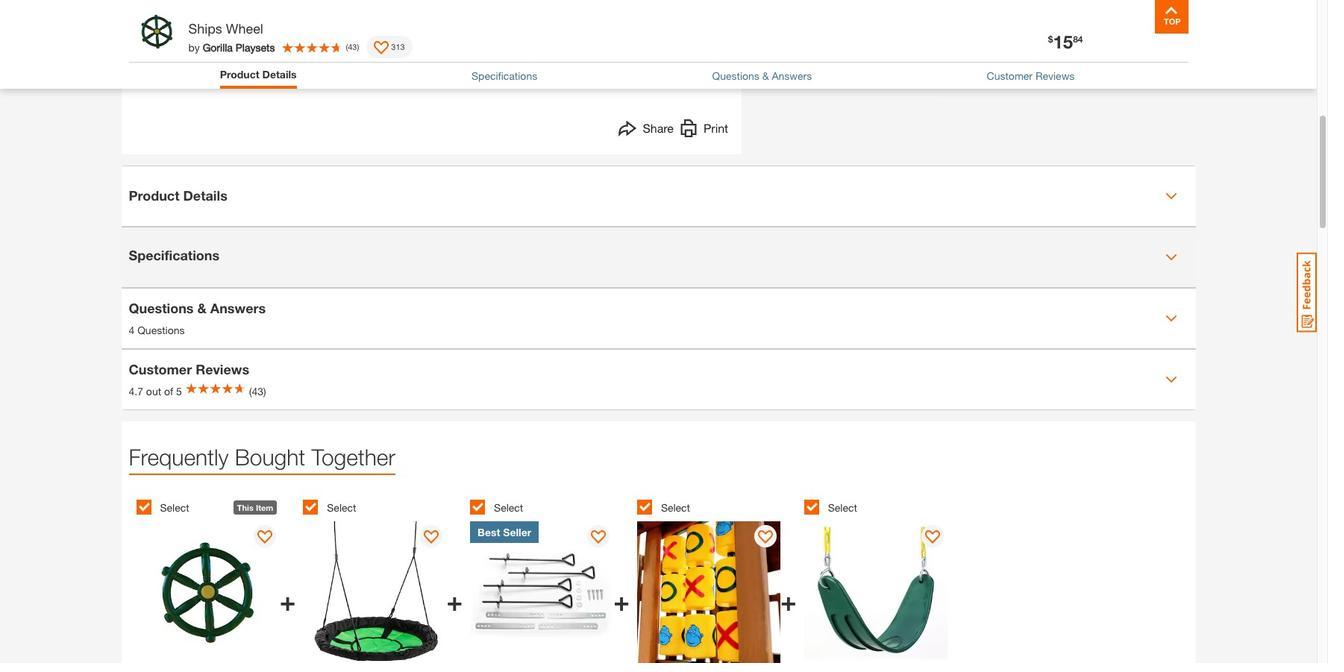 Task type: locate. For each thing, give the bounding box(es) containing it.
0 vertical spatial product
[[220, 68, 259, 81]]

2 display image from the left
[[424, 530, 439, 545]]

2 horizontal spatial display image
[[925, 530, 940, 545]]

+ inside 2 / 5 group
[[447, 585, 463, 617]]

2 caret image from the top
[[1165, 374, 1177, 386]]

2 caret image from the top
[[1165, 251, 1177, 263]]

details
[[262, 68, 297, 81], [183, 187, 228, 204]]

customer down read
[[987, 69, 1033, 82]]

5 select from the left
[[828, 502, 857, 515]]

3 display image from the left
[[925, 530, 940, 545]]

313 button
[[367, 36, 413, 58]]

select inside 3 / 5 group
[[494, 502, 523, 515]]

2 + from the left
[[447, 585, 463, 617]]

top button
[[1155, 0, 1189, 34]]

1 vertical spatial details
[[183, 187, 228, 204]]

specifications button
[[472, 68, 538, 84], [472, 68, 538, 84], [121, 227, 1196, 287]]

questions right 4
[[137, 324, 185, 337]]

answers inside questions & answers 4 questions
[[210, 300, 266, 316]]

1 select from the left
[[160, 502, 189, 515]]

select inside 1 / 5 group
[[160, 502, 189, 515]]

product details button
[[220, 66, 297, 85], [220, 66, 297, 82], [121, 166, 1196, 226]]

1 horizontal spatial display image
[[591, 530, 606, 545]]

2 vertical spatial questions
[[137, 324, 185, 337]]

display image inside 5 / 5 group
[[925, 530, 940, 545]]

product
[[220, 68, 259, 81], [129, 187, 180, 204]]

ships wheel
[[188, 20, 263, 37]]

2 horizontal spatial display image
[[758, 530, 773, 545]]

caret image for customer reviews
[[1165, 374, 1177, 386]]

best
[[478, 526, 500, 539]]

+
[[280, 585, 296, 617], [447, 585, 463, 617], [614, 585, 630, 617], [781, 585, 797, 617]]

share
[[643, 121, 674, 135]]

caret image for questions & answers
[[1165, 312, 1177, 324]]

1 + from the left
[[280, 585, 296, 617]]

playsets
[[236, 41, 275, 53]]

1 horizontal spatial &
[[763, 69, 769, 82]]

)
[[357, 42, 359, 51]]

(43)
[[249, 385, 266, 398]]

questions
[[712, 69, 760, 82], [129, 300, 194, 316], [137, 324, 185, 337]]

&
[[763, 69, 769, 82], [197, 300, 207, 316]]

print button
[[680, 119, 729, 141]]

0 vertical spatial product details
[[220, 68, 297, 81]]

0 horizontal spatial display image
[[374, 41, 389, 56]]

+ inside 1 / 5 group
[[280, 585, 296, 617]]

questions & answers
[[712, 69, 812, 82]]

customer reviews up 5 on the left of page
[[129, 361, 249, 378]]

0 vertical spatial specifications
[[472, 69, 538, 82]]

select inside 2 / 5 group
[[327, 502, 356, 515]]

1 horizontal spatial reviews
[[1036, 69, 1075, 82]]

read return policy
[[1009, 23, 1099, 36]]

1 horizontal spatial customer reviews
[[987, 69, 1075, 82]]

& for questions & answers 4 questions
[[197, 300, 207, 316]]

1 vertical spatial answers
[[210, 300, 266, 316]]

0 vertical spatial caret image
[[1165, 312, 1177, 324]]

heavy-duty swing seat image
[[804, 521, 948, 664]]

4.7
[[129, 385, 143, 398]]

+ inside 3 / 5 group
[[614, 585, 630, 617]]

together
[[312, 444, 395, 470]]

read
[[1009, 23, 1034, 36]]

0 horizontal spatial display image
[[257, 530, 272, 545]]

1 vertical spatial caret image
[[1165, 374, 1177, 386]]

& inside questions & answers 4 questions
[[197, 300, 207, 316]]

4.7 out of 5
[[129, 385, 182, 398]]

wheel
[[226, 20, 263, 37]]

0 horizontal spatial details
[[183, 187, 228, 204]]

4 / 5 group
[[637, 491, 797, 664]]

customer reviews down $
[[987, 69, 1075, 82]]

caret image for product details
[[1165, 190, 1177, 202]]

caret image
[[1165, 190, 1177, 202], [1165, 251, 1177, 263]]

questions up print
[[712, 69, 760, 82]]

frequently bought together
[[129, 444, 395, 470]]

caret image
[[1165, 312, 1177, 324], [1165, 374, 1177, 386]]

reviews down '15' at top
[[1036, 69, 1075, 82]]

4 select from the left
[[661, 502, 690, 515]]

0 horizontal spatial customer reviews
[[129, 361, 249, 378]]

0 horizontal spatial product
[[129, 187, 180, 204]]

green gorilla playsets swing set accessories 07 0006 40.2 image
[[132, 4, 197, 70]]

display image
[[374, 41, 389, 56], [591, 530, 606, 545], [758, 530, 773, 545]]

read return policy link
[[1009, 22, 1099, 38]]

1 vertical spatial specifications
[[129, 247, 220, 263]]

2 / 5 group
[[303, 491, 463, 664]]

313
[[391, 42, 405, 51]]

seller
[[503, 526, 532, 539]]

1 horizontal spatial specifications
[[472, 69, 538, 82]]

4 + from the left
[[781, 585, 797, 617]]

customer reviews button
[[987, 68, 1075, 84], [987, 68, 1075, 84]]

1 vertical spatial questions
[[129, 300, 194, 316]]

+ inside 4 / 5 group
[[781, 585, 797, 617]]

5 / 5 group
[[804, 491, 964, 664]]

1 caret image from the top
[[1165, 312, 1177, 324]]

0 vertical spatial answers
[[772, 69, 812, 82]]

customer reviews
[[987, 69, 1075, 82], [129, 361, 249, 378]]

+ for 4 / 5 group
[[781, 585, 797, 617]]

1 vertical spatial reviews
[[196, 361, 249, 378]]

1 vertical spatial &
[[197, 300, 207, 316]]

0 horizontal spatial answers
[[210, 300, 266, 316]]

1 horizontal spatial answers
[[772, 69, 812, 82]]

questions & answers button
[[712, 68, 812, 84], [712, 68, 812, 84]]

1 horizontal spatial customer
[[987, 69, 1033, 82]]

0 vertical spatial details
[[262, 68, 297, 81]]

0 vertical spatial caret image
[[1165, 190, 1177, 202]]

by
[[188, 41, 200, 53]]

3 select from the left
[[494, 502, 523, 515]]

display image for green nest swing image
[[424, 530, 439, 545]]

0 vertical spatial &
[[763, 69, 769, 82]]

product details
[[220, 68, 297, 81], [129, 187, 228, 204]]

4
[[129, 324, 135, 337]]

$
[[1048, 34, 1053, 45]]

1 vertical spatial product
[[129, 187, 180, 204]]

customer
[[987, 69, 1033, 82], [129, 361, 192, 378]]

display image
[[257, 530, 272, 545], [424, 530, 439, 545], [925, 530, 940, 545]]

select for 3 / 5 group
[[494, 502, 523, 515]]

questions for questions & answers
[[712, 69, 760, 82]]

84
[[1073, 34, 1083, 45]]

select
[[160, 502, 189, 515], [327, 502, 356, 515], [494, 502, 523, 515], [661, 502, 690, 515], [828, 502, 857, 515]]

print
[[704, 121, 729, 135]]

0 horizontal spatial &
[[197, 300, 207, 316]]

reviews
[[1036, 69, 1075, 82], [196, 361, 249, 378]]

( 43 )
[[346, 42, 359, 51]]

questions up 4
[[129, 300, 194, 316]]

reviews up (43)
[[196, 361, 249, 378]]

select inside 5 / 5 group
[[828, 502, 857, 515]]

0 vertical spatial customer reviews
[[987, 69, 1075, 82]]

feedback link image
[[1297, 252, 1317, 333]]

2 select from the left
[[327, 502, 356, 515]]

by gorilla playsets
[[188, 41, 275, 53]]

specifications
[[472, 69, 538, 82], [129, 247, 220, 263]]

this item
[[237, 503, 273, 512]]

0 horizontal spatial customer
[[129, 361, 192, 378]]

3 + from the left
[[614, 585, 630, 617]]

1 caret image from the top
[[1165, 190, 1177, 202]]

customer up 4.7 out of 5
[[129, 361, 192, 378]]

1 horizontal spatial product
[[220, 68, 259, 81]]

0 vertical spatial questions
[[712, 69, 760, 82]]

0 vertical spatial reviews
[[1036, 69, 1075, 82]]

display image inside 3 / 5 group
[[591, 530, 606, 545]]

frequently
[[129, 444, 229, 470]]

share button
[[619, 119, 674, 141]]

caret image for specifications
[[1165, 251, 1177, 263]]

1 display image from the left
[[257, 530, 272, 545]]

select inside 4 / 5 group
[[661, 502, 690, 515]]

answers
[[772, 69, 812, 82], [210, 300, 266, 316]]

1 vertical spatial caret image
[[1165, 251, 1177, 263]]

display image inside 1 / 5 group
[[257, 530, 272, 545]]

1 horizontal spatial display image
[[424, 530, 439, 545]]

of
[[164, 385, 173, 398]]



Task type: vqa. For each thing, say whether or not it's contained in the screenshot.
dimensions
no



Task type: describe. For each thing, give the bounding box(es) containing it.
1 vertical spatial customer reviews
[[129, 361, 249, 378]]

item
[[256, 503, 273, 512]]

anchor-it ground anchors kit image
[[470, 521, 614, 664]]

bought
[[235, 444, 305, 470]]

1 vertical spatial product details
[[129, 187, 228, 204]]

ships
[[188, 20, 222, 37]]

return
[[1037, 23, 1068, 36]]

0 horizontal spatial specifications
[[129, 247, 220, 263]]

select for 2 / 5 group
[[327, 502, 356, 515]]

43
[[348, 42, 357, 51]]

select for 1 / 5 group
[[160, 502, 189, 515]]

questions for questions & answers 4 questions
[[129, 300, 194, 316]]

3 / 5 group
[[470, 491, 630, 664]]

(
[[346, 42, 348, 51]]

best seller
[[478, 526, 532, 539]]

answers for questions & answers
[[772, 69, 812, 82]]

display image inside 4 / 5 group
[[758, 530, 773, 545]]

tic-tac-toe spinner panel image
[[637, 521, 781, 664]]

$ 15 84
[[1048, 31, 1083, 52]]

questions & answers 4 questions
[[129, 300, 266, 337]]

out
[[146, 385, 161, 398]]

0 horizontal spatial reviews
[[196, 361, 249, 378]]

display image inside 313 "dropdown button"
[[374, 41, 389, 56]]

1 / 5 group
[[136, 491, 296, 664]]

& for questions & answers
[[763, 69, 769, 82]]

+ for 2 / 5 group
[[447, 585, 463, 617]]

display image for heavy-duty swing seat image
[[925, 530, 940, 545]]

+ for 3 / 5 group
[[614, 585, 630, 617]]

202409440_s01 image
[[212, 0, 659, 53]]

green nest swing image
[[303, 521, 447, 664]]

15
[[1053, 31, 1073, 52]]

select for 5 / 5 group
[[828, 502, 857, 515]]

product image image
[[132, 7, 181, 56]]

policy
[[1071, 23, 1099, 36]]

1 vertical spatial customer
[[129, 361, 192, 378]]

gorilla
[[203, 41, 233, 53]]

answers for questions & answers 4 questions
[[210, 300, 266, 316]]

this
[[237, 503, 254, 512]]

select for 4 / 5 group
[[661, 502, 690, 515]]

1 horizontal spatial details
[[262, 68, 297, 81]]

5
[[176, 385, 182, 398]]

0 vertical spatial customer
[[987, 69, 1033, 82]]



